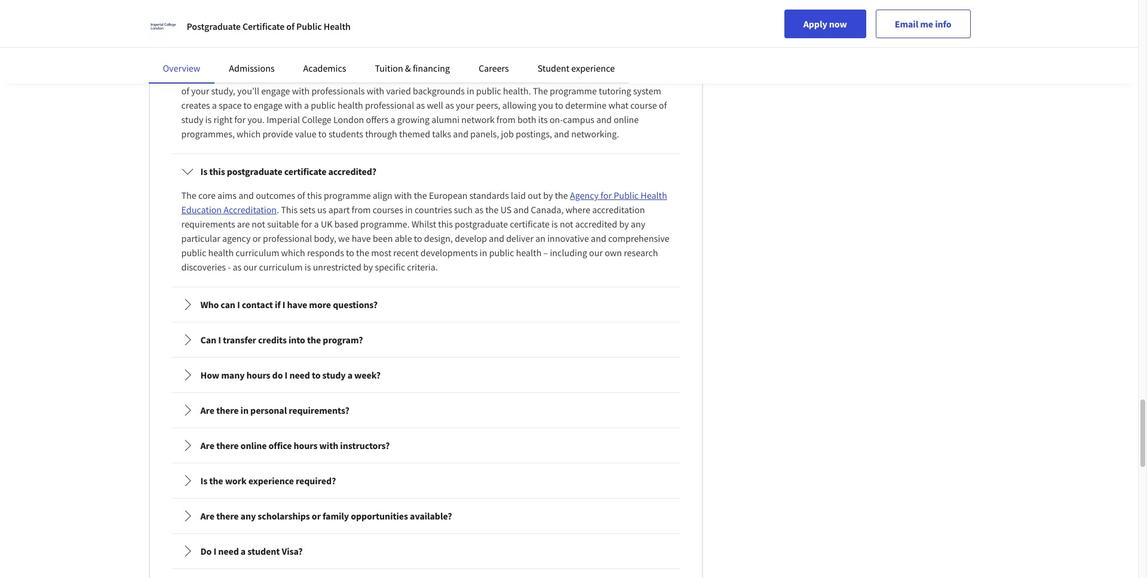 Task type: locate. For each thing, give the bounding box(es) containing it.
agency
[[570, 189, 599, 201]]

1 vertical spatial are
[[200, 440, 214, 452]]

1 vertical spatial how
[[200, 369, 219, 381]]

been right has
[[311, 71, 331, 83]]

financing
[[413, 62, 450, 74]]

1 horizontal spatial public
[[614, 189, 639, 201]]

1 horizontal spatial or
[[312, 510, 321, 522]]

1 vertical spatial public
[[614, 189, 639, 201]]

networking.
[[571, 128, 619, 140]]

uk
[[321, 218, 333, 230]]

0 horizontal spatial is
[[205, 114, 212, 126]]

student
[[538, 62, 570, 74]]

1 vertical spatial health
[[641, 189, 667, 201]]

is inside the postgraduate certificate has been designed to prepare students for a career in the public health field. over the course of your study, you'll engage with professionals with varied backgrounds in public health. the programme tutoring system creates a space to engage with a public health professional as well as your peers, allowing you to determine what course of study is right for you. imperial college london offers a growing alumni network from both its on-campus and online programmes, which provide value to students through themed talks and panels, job postings, and networking.
[[205, 114, 212, 126]]

our right "-"
[[243, 261, 257, 273]]

0 vertical spatial how
[[200, 47, 219, 59]]

engage
[[261, 85, 290, 97], [254, 99, 283, 111]]

public
[[296, 20, 322, 32], [614, 189, 639, 201]]

there inside "are there in personal requirements?" dropdown button
[[216, 405, 239, 417]]

0 horizontal spatial our
[[243, 261, 257, 273]]

outcomes
[[256, 189, 295, 201]]

experience right work
[[248, 475, 294, 487]]

0 horizontal spatial career
[[382, 47, 408, 59]]

with left instructors?
[[319, 440, 338, 452]]

info
[[935, 18, 952, 30]]

professionals
[[312, 85, 365, 97]]

which down suitable
[[281, 247, 305, 259]]

0 vertical spatial public
[[296, 20, 322, 32]]

health up the accreditation
[[641, 189, 667, 201]]

we
[[338, 232, 350, 244]]

in down develop
[[480, 247, 487, 259]]

our left own at the top right of page
[[589, 247, 603, 259]]

programme up academics link
[[288, 47, 337, 59]]

or left family
[[312, 510, 321, 522]]

for
[[451, 71, 462, 83], [234, 114, 246, 126], [601, 189, 612, 201], [301, 218, 312, 230]]

1 vertical spatial the
[[533, 85, 548, 97]]

most
[[371, 247, 391, 259]]

1 vertical spatial our
[[243, 261, 257, 273]]

engage right you'll
[[261, 85, 290, 97]]

postgraduate up study,
[[198, 71, 252, 83]]

3 are from the top
[[200, 510, 214, 522]]

not up innovative
[[560, 218, 573, 230]]

a up college
[[304, 99, 309, 111]]

the core aims and outcomes of this programme align with the european standards laid out by the
[[181, 189, 570, 201]]

study left week?
[[322, 369, 346, 381]]

1 vertical spatial have
[[287, 299, 307, 311]]

apply now
[[804, 18, 847, 30]]

0 vertical spatial postgraduate
[[198, 71, 252, 83]]

is
[[200, 166, 207, 178], [200, 475, 207, 487]]

course down system
[[631, 99, 657, 111]]

health up meets
[[324, 20, 351, 32]]

a inside the . this sets us apart from courses in countries such as the us and canada, where accreditation requirements are not suitable for a uk based programme. whilst this postgraduate certificate is not accredited by any particular agency or professional body, we have been able to design, develop and deliver an innovative and comprehensive public health curriculum which responds to the most recent developments in public health – including our own research discoveries - as our curriculum is unrestricted by specific criteria.
[[314, 218, 319, 230]]

curriculum down agency
[[236, 247, 279, 259]]

into
[[289, 334, 305, 346]]

1 vertical spatial can
[[221, 299, 235, 311]]

in left the personal
[[241, 405, 249, 417]]

to inside dropdown button
[[312, 369, 321, 381]]

2 vertical spatial programme
[[324, 189, 371, 201]]

0 horizontal spatial any
[[241, 510, 256, 522]]

are for are there in personal requirements?
[[200, 405, 214, 417]]

1 vertical spatial study
[[322, 369, 346, 381]]

1 vertical spatial postgraduate
[[227, 166, 282, 178]]

hours
[[247, 369, 270, 381], [294, 440, 318, 452]]

2 how from the top
[[200, 369, 219, 381]]

and down on-
[[554, 128, 569, 140]]

online down what
[[614, 114, 639, 126]]

imperial college london logo image
[[149, 12, 177, 41]]

1 horizontal spatial which
[[281, 247, 305, 259]]

0 horizontal spatial professional
[[263, 232, 312, 244]]

is left work
[[200, 475, 207, 487]]

agency for public health education accreditation
[[181, 189, 667, 216]]

there inside are there any scholarships or family opportunities available? dropdown button
[[216, 510, 239, 522]]

are inside dropdown button
[[200, 510, 214, 522]]

0 horizontal spatial hours
[[247, 369, 270, 381]]

whilst
[[412, 218, 436, 230]]

1 horizontal spatial study
[[322, 369, 346, 381]]

0 horizontal spatial experience
[[248, 475, 294, 487]]

core
[[198, 189, 216, 201]]

the inside dropdown button
[[273, 47, 287, 59]]

have right if
[[287, 299, 307, 311]]

postgraduate up develop
[[455, 218, 508, 230]]

countries
[[415, 204, 452, 216]]

1 horizontal spatial your
[[456, 99, 474, 111]]

0 vertical spatial can
[[221, 47, 236, 59]]

2 vertical spatial the
[[181, 189, 196, 201]]

1 vertical spatial engage
[[254, 99, 283, 111]]

1 horizontal spatial hours
[[294, 440, 318, 452]]

how can i ensure the programme meets my career goals?
[[200, 47, 436, 59]]

in
[[498, 71, 506, 83], [467, 85, 474, 97], [405, 204, 413, 216], [480, 247, 487, 259], [241, 405, 249, 417]]

0 horizontal spatial been
[[311, 71, 331, 83]]

2 there from the top
[[216, 440, 239, 452]]

1 vertical spatial any
[[241, 510, 256, 522]]

course
[[635, 71, 661, 83], [631, 99, 657, 111]]

this inside dropdown button
[[209, 166, 225, 178]]

postgraduate up outcomes
[[227, 166, 282, 178]]

1 vertical spatial is
[[552, 218, 558, 230]]

health inside agency for public health education accreditation
[[641, 189, 667, 201]]

1 vertical spatial certificate
[[284, 166, 327, 178]]

there down 'many'
[[216, 405, 239, 417]]

1 vertical spatial there
[[216, 440, 239, 452]]

1 horizontal spatial have
[[352, 232, 371, 244]]

as right "-"
[[233, 261, 242, 273]]

week?
[[354, 369, 381, 381]]

certificate up deliver
[[510, 218, 550, 230]]

to left prepare
[[371, 71, 380, 83]]

the
[[273, 47, 287, 59], [508, 71, 521, 83], [620, 71, 633, 83], [414, 189, 427, 201], [555, 189, 568, 201], [485, 204, 499, 216], [356, 247, 369, 259], [307, 334, 321, 346], [209, 475, 223, 487]]

have right we
[[352, 232, 371, 244]]

1 vertical spatial been
[[373, 232, 393, 244]]

0 vertical spatial is
[[205, 114, 212, 126]]

as left well
[[416, 99, 425, 111]]

experience up tutoring
[[571, 62, 615, 74]]

how inside dropdown button
[[200, 47, 219, 59]]

certificate
[[243, 20, 285, 32]]

how left 'many'
[[200, 369, 219, 381]]

is the work experience required?
[[200, 475, 336, 487]]

can right who
[[221, 299, 235, 311]]

accredited?
[[328, 166, 377, 178]]

0 vertical spatial by
[[543, 189, 553, 201]]

1 horizontal spatial career
[[471, 71, 496, 83]]

0 vertical spatial been
[[311, 71, 331, 83]]

certificate inside the . this sets us apart from courses in countries such as the us and canada, where accreditation requirements are not suitable for a uk based programme. whilst this postgraduate certificate is not accredited by any particular agency or professional body, we have been able to design, develop and deliver an innovative and comprehensive public health curriculum which responds to the most recent developments in public health – including our own research discoveries - as our curriculum is unrestricted by specific criteria.
[[510, 218, 550, 230]]

on-
[[550, 114, 563, 126]]

programme up apart
[[324, 189, 371, 201]]

2 vertical spatial by
[[363, 261, 373, 273]]

course up system
[[635, 71, 661, 83]]

0 horizontal spatial by
[[363, 261, 373, 273]]

are there any scholarships or family opportunities available? button
[[172, 500, 680, 533]]

by right 'out'
[[543, 189, 553, 201]]

can for who
[[221, 299, 235, 311]]

able
[[395, 232, 412, 244]]

students up backgrounds
[[415, 71, 449, 83]]

with
[[292, 85, 310, 97], [367, 85, 384, 97], [285, 99, 302, 111], [394, 189, 412, 201], [319, 440, 338, 452]]

certificate
[[253, 71, 293, 83], [284, 166, 327, 178], [510, 218, 550, 230]]

london
[[333, 114, 364, 126]]

. this sets us apart from courses in countries such as the us and canada, where accreditation requirements are not suitable for a uk based programme. whilst this postgraduate certificate is not accredited by any particular agency or professional body, we have been able to design, develop and deliver an innovative and comprehensive public health curriculum which responds to the most recent developments in public health – including our own research discoveries - as our curriculum is unrestricted by specific criteria.
[[181, 204, 670, 273]]

public up how can i ensure the programme meets my career goals?
[[296, 20, 322, 32]]

1 horizontal spatial health
[[641, 189, 667, 201]]

is for is the work experience required?
[[200, 475, 207, 487]]

1 vertical spatial which
[[281, 247, 305, 259]]

now
[[829, 18, 847, 30]]

your up creates
[[191, 85, 209, 97]]

is inside is this postgraduate certificate accredited? dropdown button
[[200, 166, 207, 178]]

1 horizontal spatial been
[[373, 232, 393, 244]]

out
[[528, 189, 541, 201]]

is inside is the work experience required? dropdown button
[[200, 475, 207, 487]]

research
[[624, 247, 658, 259]]

for inside agency for public health education accreditation
[[601, 189, 612, 201]]

certificate down value
[[284, 166, 327, 178]]

programme
[[288, 47, 337, 59], [550, 85, 597, 97], [324, 189, 371, 201]]

1 vertical spatial or
[[312, 510, 321, 522]]

health up london
[[338, 99, 363, 111]]

academics
[[303, 62, 346, 74]]

1 vertical spatial from
[[352, 204, 371, 216]]

imperial
[[267, 114, 300, 126]]

any up do i need a student visa?
[[241, 510, 256, 522]]

2 is from the top
[[200, 475, 207, 487]]

there for in
[[216, 405, 239, 417]]

or inside dropdown button
[[312, 510, 321, 522]]

&
[[405, 62, 411, 74]]

i
[[238, 47, 241, 59], [237, 299, 240, 311], [283, 299, 285, 311], [218, 334, 221, 346], [285, 369, 288, 381], [214, 546, 216, 558]]

and right talks
[[453, 128, 469, 140]]

postgraduate certificate of public health
[[187, 20, 351, 32]]

0 vertical spatial are
[[200, 405, 214, 417]]

can inside 'dropdown button'
[[221, 299, 235, 311]]

is up core at the left top of page
[[200, 166, 207, 178]]

do
[[200, 546, 212, 558]]

been inside the postgraduate certificate has been designed to prepare students for a career in the public health field. over the course of your study, you'll engage with professionals with varied backgrounds in public health. the programme tutoring system creates a space to engage with a public health professional as well as your peers, allowing you to determine what course of study is right for you. imperial college london offers a growing alumni network from both its on-campus and online programmes, which provide value to students through themed talks and panels, job postings, and networking.
[[311, 71, 331, 83]]

1 is from the top
[[200, 166, 207, 178]]

tuition
[[375, 62, 403, 74]]

your
[[191, 85, 209, 97], [456, 99, 474, 111]]

1 there from the top
[[216, 405, 239, 417]]

0 vertical spatial this
[[209, 166, 225, 178]]

for up the accreditation
[[601, 189, 612, 201]]

0 vertical spatial programme
[[288, 47, 337, 59]]

who
[[200, 299, 219, 311]]

0 vertical spatial career
[[382, 47, 408, 59]]

0 horizontal spatial your
[[191, 85, 209, 97]]

its
[[538, 114, 548, 126]]

health left 'field.'
[[550, 71, 575, 83]]

0 vertical spatial from
[[497, 114, 516, 126]]

0 horizontal spatial online
[[241, 440, 267, 452]]

health
[[550, 71, 575, 83], [338, 99, 363, 111], [208, 247, 234, 259], [516, 247, 542, 259]]

programme up determine
[[550, 85, 597, 97]]

there up work
[[216, 440, 239, 452]]

1 horizontal spatial by
[[543, 189, 553, 201]]

which down you.
[[237, 128, 261, 140]]

0 vertical spatial certificate
[[253, 71, 293, 83]]

0 horizontal spatial study
[[181, 114, 203, 126]]

you'll
[[237, 85, 259, 97]]

or inside the . this sets us apart from courses in countries such as the us and canada, where accreditation requirements are not suitable for a uk based programme. whilst this postgraduate certificate is not accredited by any particular agency or professional body, we have been able to design, develop and deliver an innovative and comprehensive public health curriculum which responds to the most recent developments in public health – including our own research discoveries - as our curriculum is unrestricted by specific criteria.
[[253, 232, 261, 244]]

1 not from the left
[[252, 218, 265, 230]]

any
[[631, 218, 645, 230], [241, 510, 256, 522]]

0 vertical spatial the
[[181, 71, 196, 83]]

postgraduate
[[198, 71, 252, 83], [227, 166, 282, 178], [455, 218, 508, 230]]

credits
[[258, 334, 287, 346]]

0 vertical spatial is
[[200, 166, 207, 178]]

1 vertical spatial online
[[241, 440, 267, 452]]

career up peers, on the left of page
[[471, 71, 496, 83]]

career up tuition
[[382, 47, 408, 59]]

the postgraduate certificate has been designed to prepare students for a career in the public health field. over the course of your study, you'll engage with professionals with varied backgrounds in public health. the programme tutoring system creates a space to engage with a public health professional as well as your peers, allowing you to determine what course of study is right for you. imperial college london offers a growing alumni network from both its on-campus and online programmes, which provide value to students through themed talks and panels, job postings, and networking.
[[181, 71, 667, 140]]

field.
[[577, 71, 597, 83]]

0 horizontal spatial from
[[352, 204, 371, 216]]

email
[[895, 18, 919, 30]]

2 vertical spatial there
[[216, 510, 239, 522]]

1 vertical spatial your
[[456, 99, 474, 111]]

in up health.
[[498, 71, 506, 83]]

not right are
[[252, 218, 265, 230]]

is down the responds
[[305, 261, 311, 273]]

in up network
[[467, 85, 474, 97]]

professional down varied
[[365, 99, 414, 111]]

0 horizontal spatial need
[[218, 546, 239, 558]]

deliver
[[506, 232, 534, 244]]

2 are from the top
[[200, 440, 214, 452]]

ensure
[[242, 47, 271, 59]]

0 horizontal spatial not
[[252, 218, 265, 230]]

public up health.
[[523, 71, 548, 83]]

the up you
[[533, 85, 548, 97]]

any up comprehensive
[[631, 218, 645, 230]]

your up network
[[456, 99, 474, 111]]

discoveries
[[181, 261, 226, 273]]

1 vertical spatial students
[[329, 128, 363, 140]]

0 vertical spatial study
[[181, 114, 203, 126]]

can inside dropdown button
[[221, 47, 236, 59]]

2 vertical spatial certificate
[[510, 218, 550, 230]]

by
[[543, 189, 553, 201], [619, 218, 629, 230], [363, 261, 373, 273]]

programme inside the postgraduate certificate has been designed to prepare students for a career in the public health field. over the course of your study, you'll engage with professionals with varied backgrounds in public health. the programme tutoring system creates a space to engage with a public health professional as well as your peers, allowing you to determine what course of study is right for you. imperial college london offers a growing alumni network from both its on-campus and online programmes, which provide value to students through themed talks and panels, job postings, and networking.
[[550, 85, 597, 97]]

or
[[253, 232, 261, 244], [312, 510, 321, 522]]

with down has
[[292, 85, 310, 97]]

been up most
[[373, 232, 393, 244]]

hours right office
[[294, 440, 318, 452]]

1 horizontal spatial need
[[289, 369, 310, 381]]

1 horizontal spatial any
[[631, 218, 645, 230]]

0 horizontal spatial or
[[253, 232, 261, 244]]

the for the postgraduate certificate has been designed to prepare students for a career in the public health field. over the course of your study, you'll engage with professionals with varied backgrounds in public health. the programme tutoring system creates a space to engage with a public health professional as well as your peers, allowing you to determine what course of study is right for you. imperial college london offers a growing alumni network from both its on-campus and online programmes, which provide value to students through themed talks and panels, job postings, and networking.
[[181, 71, 196, 83]]

0 vertical spatial your
[[191, 85, 209, 97]]

there inside are there online office hours with instructors? dropdown button
[[216, 440, 239, 452]]

0 horizontal spatial this
[[209, 166, 225, 178]]

1 how from the top
[[200, 47, 219, 59]]

0 vertical spatial online
[[614, 114, 639, 126]]

0 vertical spatial curriculum
[[236, 247, 279, 259]]

1 horizontal spatial is
[[305, 261, 311, 273]]

0 vertical spatial our
[[589, 247, 603, 259]]

1 horizontal spatial professional
[[365, 99, 414, 111]]

curriculum up if
[[259, 261, 303, 273]]

1 vertical spatial experience
[[248, 475, 294, 487]]

1 horizontal spatial not
[[560, 218, 573, 230]]

this
[[281, 204, 298, 216]]

study down creates
[[181, 114, 203, 126]]

1 vertical spatial programme
[[550, 85, 597, 97]]

instructors?
[[340, 440, 390, 452]]

aims
[[218, 189, 237, 201]]

how for how can i ensure the programme meets my career goals?
[[200, 47, 219, 59]]

from
[[497, 114, 516, 126], [352, 204, 371, 216]]

the right into
[[307, 334, 321, 346]]

2 vertical spatial are
[[200, 510, 214, 522]]

how
[[200, 47, 219, 59], [200, 369, 219, 381]]

how inside dropdown button
[[200, 369, 219, 381]]

0 vertical spatial experience
[[571, 62, 615, 74]]

certificate inside the postgraduate certificate has been designed to prepare students for a career in the public health field. over the course of your study, you'll engage with professionals with varied backgrounds in public health. the programme tutoring system creates a space to engage with a public health professional as well as your peers, allowing you to determine what course of study is right for you. imperial college london offers a growing alumni network from both its on-campus and online programmes, which provide value to students through themed talks and panels, job postings, and networking.
[[253, 71, 293, 83]]

sets
[[300, 204, 315, 216]]

1 vertical spatial professional
[[263, 232, 312, 244]]

to up requirements?
[[312, 369, 321, 381]]

designed
[[333, 71, 369, 83]]

a right offers
[[391, 114, 395, 126]]

how for how many hours do i need to study a week?
[[200, 369, 219, 381]]

0 vertical spatial hours
[[247, 369, 270, 381]]

is for is this postgraduate certificate accredited?
[[200, 166, 207, 178]]

how many hours do i need to study a week?
[[200, 369, 381, 381]]

opportunities
[[351, 510, 408, 522]]

0 horizontal spatial have
[[287, 299, 307, 311]]

postgraduate
[[187, 20, 241, 32]]

the up health.
[[508, 71, 521, 83]]

–
[[544, 247, 548, 259]]

0 horizontal spatial health
[[324, 20, 351, 32]]

responds
[[307, 247, 344, 259]]

where
[[566, 204, 590, 216]]

job
[[501, 128, 514, 140]]

public up college
[[311, 99, 336, 111]]

have inside who can i contact if i have more questions? 'dropdown button'
[[287, 299, 307, 311]]

3 there from the top
[[216, 510, 239, 522]]

certificate left has
[[253, 71, 293, 83]]

2 horizontal spatial is
[[552, 218, 558, 230]]

0 vertical spatial professional
[[365, 99, 414, 111]]

have inside the . this sets us apart from courses in countries such as the us and canada, where accreditation requirements are not suitable for a uk based programme. whilst this postgraduate certificate is not accredited by any particular agency or professional body, we have been able to design, develop and deliver an innovative and comprehensive public health curriculum which responds to the most recent developments in public health – including our own research discoveries - as our curriculum is unrestricted by specific criteria.
[[352, 232, 371, 244]]

0 vertical spatial have
[[352, 232, 371, 244]]

growing
[[397, 114, 430, 126]]

1 are from the top
[[200, 405, 214, 417]]

me
[[920, 18, 933, 30]]

2 horizontal spatial by
[[619, 218, 629, 230]]

any inside the . this sets us apart from courses in countries such as the us and canada, where accreditation requirements are not suitable for a uk based programme. whilst this postgraduate certificate is not accredited by any particular agency or professional body, we have been able to design, develop and deliver an innovative and comprehensive public health curriculum which responds to the most recent developments in public health – including our own research discoveries - as our curriculum is unrestricted by specific criteria.
[[631, 218, 645, 230]]

how down the postgraduate
[[200, 47, 219, 59]]

from down the core aims and outcomes of this programme align with the european standards laid out by the
[[352, 204, 371, 216]]

there for any
[[216, 510, 239, 522]]

is down canada,
[[552, 218, 558, 230]]



Task type: vqa. For each thing, say whether or not it's contained in the screenshot.
Health to the top
yes



Task type: describe. For each thing, give the bounding box(es) containing it.
particular
[[181, 232, 220, 244]]

programmes,
[[181, 128, 235, 140]]

to down you'll
[[244, 99, 252, 111]]

college
[[302, 114, 332, 126]]

with right align
[[394, 189, 412, 201]]

backgrounds
[[413, 85, 465, 97]]

with up imperial
[[285, 99, 302, 111]]

a left week?
[[348, 369, 353, 381]]

the left most
[[356, 247, 369, 259]]

requirements?
[[289, 405, 349, 417]]

comprehensive
[[608, 232, 670, 244]]

admissions link
[[229, 62, 275, 74]]

health down deliver
[[516, 247, 542, 259]]

work
[[225, 475, 247, 487]]

student experience
[[538, 62, 615, 74]]

health up "-"
[[208, 247, 234, 259]]

and left deliver
[[489, 232, 504, 244]]

innovative
[[548, 232, 589, 244]]

and down accredited on the right top of page
[[591, 232, 606, 244]]

who can i contact if i have more questions? button
[[172, 288, 680, 322]]

is the work experience required? button
[[172, 464, 680, 498]]

the right over
[[620, 71, 633, 83]]

are
[[237, 218, 250, 230]]

us
[[501, 204, 512, 216]]

1 vertical spatial course
[[631, 99, 657, 111]]

2 vertical spatial is
[[305, 261, 311, 273]]

agency for public health education accreditation link
[[181, 189, 667, 216]]

such
[[454, 204, 473, 216]]

1 horizontal spatial students
[[415, 71, 449, 83]]

can i transfer credits into the program?
[[200, 334, 363, 346]]

2 not from the left
[[560, 218, 573, 230]]

through
[[365, 128, 397, 140]]

can for how
[[221, 47, 236, 59]]

more
[[309, 299, 331, 311]]

what
[[609, 99, 629, 111]]

there for online
[[216, 440, 239, 452]]

to right you
[[555, 99, 563, 111]]

of up the sets
[[297, 189, 305, 201]]

1 vertical spatial curriculum
[[259, 261, 303, 273]]

public up peers, on the left of page
[[476, 85, 501, 97]]

are there in personal requirements? button
[[172, 394, 680, 427]]

allowing
[[502, 99, 537, 111]]

the left us
[[485, 204, 499, 216]]

a left space
[[212, 99, 217, 111]]

study,
[[211, 85, 235, 97]]

professional inside the . this sets us apart from courses in countries such as the us and canada, where accreditation requirements are not suitable for a uk based programme. whilst this postgraduate certificate is not accredited by any particular agency or professional body, we have been able to design, develop and deliver an innovative and comprehensive public health curriculum which responds to the most recent developments in public health – including our own research discoveries - as our curriculum is unrestricted by specific criteria.
[[263, 232, 312, 244]]

how can i ensure the programme meets my career goals? button
[[172, 36, 680, 69]]

1 horizontal spatial experience
[[571, 62, 615, 74]]

are for are there any scholarships or family opportunities available?
[[200, 510, 214, 522]]

the up canada,
[[555, 189, 568, 201]]

in inside dropdown button
[[241, 405, 249, 417]]

my
[[367, 47, 380, 59]]

over
[[599, 71, 618, 83]]

career inside dropdown button
[[382, 47, 408, 59]]

for inside the . this sets us apart from courses in countries such as the us and canada, where accreditation requirements are not suitable for a uk based programme. whilst this postgraduate certificate is not accredited by any particular agency or professional body, we have been able to design, develop and deliver an innovative and comprehensive public health curriculum which responds to the most recent developments in public health – including our own research discoveries - as our curriculum is unrestricted by specific criteria.
[[301, 218, 312, 230]]

meets
[[339, 47, 365, 59]]

careers
[[479, 62, 509, 74]]

as right such
[[475, 204, 484, 216]]

space
[[219, 99, 242, 111]]

study inside the postgraduate certificate has been designed to prepare students for a career in the public health field. over the course of your study, you'll engage with professionals with varied backgrounds in public health. the programme tutoring system creates a space to engage with a public health professional as well as your peers, allowing you to determine what course of study is right for you. imperial college london offers a growing alumni network from both its on-campus and online programmes, which provide value to students through themed talks and panels, job postings, and networking.
[[181, 114, 203, 126]]

overview
[[163, 62, 200, 74]]

transfer
[[223, 334, 256, 346]]

0 vertical spatial engage
[[261, 85, 290, 97]]

available?
[[410, 510, 452, 522]]

this inside the . this sets us apart from courses in countries such as the us and canada, where accreditation requirements are not suitable for a uk based programme. whilst this postgraduate certificate is not accredited by any particular agency or professional body, we have been able to design, develop and deliver an innovative and comprehensive public health curriculum which responds to the most recent developments in public health – including our own research discoveries - as our curriculum is unrestricted by specific criteria.
[[438, 218, 453, 230]]

offers
[[366, 114, 389, 126]]

accreditation
[[224, 204, 277, 216]]

program?
[[323, 334, 363, 346]]

for left you.
[[234, 114, 246, 126]]

with inside dropdown button
[[319, 440, 338, 452]]

personal
[[250, 405, 287, 417]]

us
[[317, 204, 327, 216]]

professional inside the postgraduate certificate has been designed to prepare students for a career in the public health field. over the course of your study, you'll engage with professionals with varied backgrounds in public health. the programme tutoring system creates a space to engage with a public health professional as well as your peers, allowing you to determine what course of study is right for you. imperial college london offers a growing alumni network from both its on-campus and online programmes, which provide value to students through themed talks and panels, job postings, and networking.
[[365, 99, 414, 111]]

online inside the postgraduate certificate has been designed to prepare students for a career in the public health field. over the course of your study, you'll engage with professionals with varied backgrounds in public health. the programme tutoring system creates a space to engage with a public health professional as well as your peers, allowing you to determine what course of study is right for you. imperial college london offers a growing alumni network from both its on-campus and online programmes, which provide value to students through themed talks and panels, job postings, and networking.
[[614, 114, 639, 126]]

alumni
[[432, 114, 460, 126]]

student experience link
[[538, 62, 615, 74]]

in up whilst
[[405, 204, 413, 216]]

standards
[[470, 189, 509, 201]]

own
[[605, 247, 622, 259]]

i inside dropdown button
[[238, 47, 241, 59]]

1 vertical spatial by
[[619, 218, 629, 230]]

which inside the . this sets us apart from courses in countries such as the us and canada, where accreditation requirements are not suitable for a uk based programme. whilst this postgraduate certificate is not accredited by any particular agency or professional body, we have been able to design, develop and deliver an innovative and comprehensive public health curriculum which responds to the most recent developments in public health – including our own research discoveries - as our curriculum is unrestricted by specific criteria.
[[281, 247, 305, 259]]

public down particular
[[181, 247, 206, 259]]

and up the networking.
[[597, 114, 612, 126]]

public down deliver
[[489, 247, 514, 259]]

and up accreditation
[[239, 189, 254, 201]]

0 vertical spatial course
[[635, 71, 661, 83]]

for up backgrounds
[[451, 71, 462, 83]]

contact
[[242, 299, 273, 311]]

are for are there online office hours with instructors?
[[200, 440, 214, 452]]

prepare
[[382, 71, 413, 83]]

admissions
[[229, 62, 275, 74]]

of down system
[[659, 99, 667, 111]]

to down we
[[346, 247, 354, 259]]

with left varied
[[367, 85, 384, 97]]

are there online office hours with instructors?
[[200, 440, 390, 452]]

1 vertical spatial need
[[218, 546, 239, 558]]

suitable
[[267, 218, 299, 230]]

accredited
[[575, 218, 617, 230]]

system
[[633, 85, 661, 97]]

tuition & financing link
[[375, 62, 450, 74]]

has
[[295, 71, 309, 83]]

career inside the postgraduate certificate has been designed to prepare students for a career in the public health field. over the course of your study, you'll engage with professionals with varied backgrounds in public health. the programme tutoring system creates a space to engage with a public health professional as well as your peers, allowing you to determine what course of study is right for you. imperial college london offers a growing alumni network from both its on-campus and online programmes, which provide value to students through themed talks and panels, job postings, and networking.
[[471, 71, 496, 83]]

study inside dropdown button
[[322, 369, 346, 381]]

programme.
[[360, 218, 410, 230]]

themed
[[399, 128, 430, 140]]

online inside dropdown button
[[241, 440, 267, 452]]

from inside the . this sets us apart from courses in countries such as the us and canada, where accreditation requirements are not suitable for a uk based programme. whilst this postgraduate certificate is not accredited by any particular agency or professional body, we have been able to design, develop and deliver an innovative and comprehensive public health curriculum which responds to the most recent developments in public health – including our own research discoveries - as our curriculum is unrestricted by specific criteria.
[[352, 204, 371, 216]]

canada,
[[531, 204, 564, 216]]

to down college
[[318, 128, 327, 140]]

certificate inside is this postgraduate certificate accredited? dropdown button
[[284, 166, 327, 178]]

creates
[[181, 99, 210, 111]]

0 horizontal spatial students
[[329, 128, 363, 140]]

postgraduate inside dropdown button
[[227, 166, 282, 178]]

careers link
[[479, 62, 509, 74]]

right
[[214, 114, 232, 126]]

academics link
[[303, 62, 346, 74]]

postgraduate inside the postgraduate certificate has been designed to prepare students for a career in the public health field. over the course of your study, you'll engage with professionals with varied backgrounds in public health. the programme tutoring system creates a space to engage with a public health professional as well as your peers, allowing you to determine what course of study is right for you. imperial college london offers a growing alumni network from both its on-campus and online programmes, which provide value to students through themed talks and panels, job postings, and networking.
[[198, 71, 252, 83]]

experience inside dropdown button
[[248, 475, 294, 487]]

do i need a student visa? button
[[172, 535, 680, 568]]

to right 'able'
[[414, 232, 422, 244]]

of right certificate at the left of the page
[[286, 20, 295, 32]]

specific
[[375, 261, 405, 273]]

developments
[[421, 247, 478, 259]]

the for the core aims and outcomes of this programme align with the european standards laid out by the
[[181, 189, 196, 201]]

provide
[[263, 128, 293, 140]]

education
[[181, 204, 222, 216]]

postgraduate inside the . this sets us apart from courses in countries such as the us and canada, where accreditation requirements are not suitable for a uk based programme. whilst this postgraduate certificate is not accredited by any particular agency or professional body, we have been able to design, develop and deliver an innovative and comprehensive public health curriculum which responds to the most recent developments in public health – including our own research discoveries - as our curriculum is unrestricted by specific criteria.
[[455, 218, 508, 230]]

courses
[[373, 204, 403, 216]]

1 vertical spatial hours
[[294, 440, 318, 452]]

0 vertical spatial need
[[289, 369, 310, 381]]

public inside agency for public health education accreditation
[[614, 189, 639, 201]]

a left careers
[[464, 71, 469, 83]]

the up countries
[[414, 189, 427, 201]]

can
[[200, 334, 216, 346]]

tuition & financing
[[375, 62, 450, 74]]

0 vertical spatial health
[[324, 20, 351, 32]]

as right well
[[445, 99, 454, 111]]

1 horizontal spatial our
[[589, 247, 603, 259]]

questions?
[[333, 299, 378, 311]]

email me info button
[[876, 10, 971, 38]]

are there online office hours with instructors? button
[[172, 429, 680, 463]]

been inside the . this sets us apart from courses in countries such as the us and canada, where accreditation requirements are not suitable for a uk based programme. whilst this postgraduate certificate is not accredited by any particular agency or professional body, we have been able to design, develop and deliver an innovative and comprehensive public health curriculum which responds to the most recent developments in public health – including our own research discoveries - as our curriculum is unrestricted by specific criteria.
[[373, 232, 393, 244]]

well
[[427, 99, 443, 111]]

email me info
[[895, 18, 952, 30]]

any inside dropdown button
[[241, 510, 256, 522]]

laid
[[511, 189, 526, 201]]

peers,
[[476, 99, 501, 111]]

and down laid
[[514, 204, 529, 216]]

the left work
[[209, 475, 223, 487]]

varied
[[386, 85, 411, 97]]

postings,
[[516, 128, 552, 140]]

programme inside dropdown button
[[288, 47, 337, 59]]

of up creates
[[181, 85, 189, 97]]

is this postgraduate certificate accredited? button
[[172, 155, 680, 188]]

body,
[[314, 232, 336, 244]]

accreditation
[[592, 204, 645, 216]]

you.
[[248, 114, 265, 126]]

office
[[269, 440, 292, 452]]

which inside the postgraduate certificate has been designed to prepare students for a career in the public health field. over the course of your study, you'll engage with professionals with varied backgrounds in public health. the programme tutoring system creates a space to engage with a public health professional as well as your peers, allowing you to determine what course of study is right for you. imperial college london offers a growing alumni network from both its on-campus and online programmes, which provide value to students through themed talks and panels, job postings, and networking.
[[237, 128, 261, 140]]

from inside the postgraduate certificate has been designed to prepare students for a career in the public health field. over the course of your study, you'll engage with professionals with varied backgrounds in public health. the programme tutoring system creates a space to engage with a public health professional as well as your peers, allowing you to determine what course of study is right for you. imperial college london offers a growing alumni network from both its on-campus and online programmes, which provide value to students through themed talks and panels, job postings, and networking.
[[497, 114, 516, 126]]

1 horizontal spatial this
[[307, 189, 322, 201]]

a left student
[[241, 546, 246, 558]]



